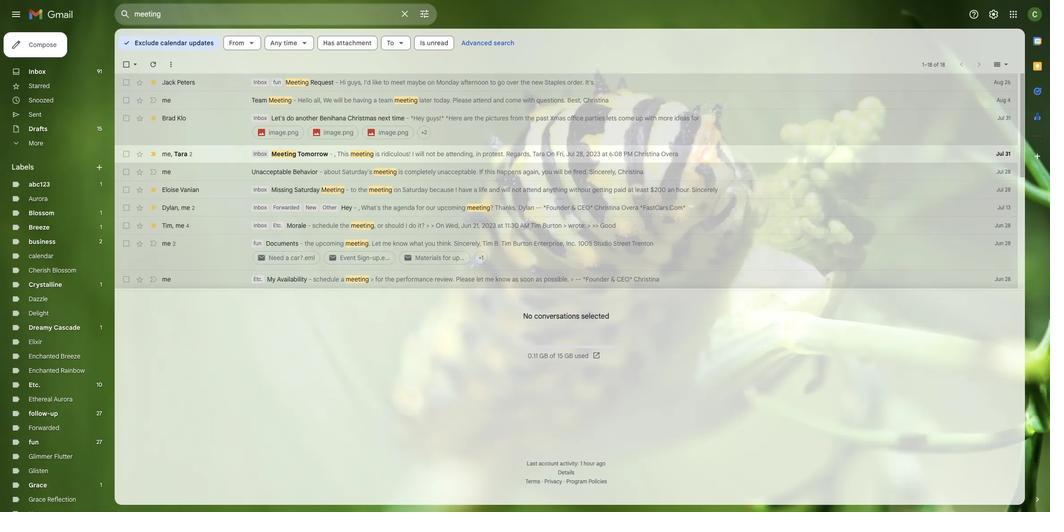 Task type: locate. For each thing, give the bounding box(es) containing it.
1
[[922, 61, 924, 68], [100, 181, 102, 188], [100, 210, 102, 216], [100, 224, 102, 231], [100, 281, 102, 288], [100, 324, 102, 331], [580, 460, 582, 467], [100, 482, 102, 489]]

forwarded down follow-up
[[29, 424, 59, 432]]

more image
[[167, 60, 176, 69]]

1 horizontal spatial 2023
[[586, 150, 600, 158]]

jul 31 for seventh "row" from the bottom
[[996, 150, 1011, 157]]

time inside dropdown button
[[284, 39, 297, 47]]

the down up.eml
[[385, 275, 394, 283]]

tim left b. on the top
[[482, 240, 493, 248]]

new
[[532, 78, 543, 86]]

enterprise,
[[534, 240, 565, 248]]

other
[[323, 204, 337, 211]]

any time button
[[264, 36, 314, 50]]

materials for upcoming
[[415, 254, 482, 262]]

overa
[[661, 150, 678, 158], [621, 204, 638, 212]]

inbox missing saturday meeting - to the meeting on saturday because i have a life and will not attend  anything without getting paid at least $200 an hour. sincerely
[[253, 186, 718, 194]]

with down new
[[523, 96, 535, 104]]

1 vertical spatial on
[[394, 186, 401, 194]]

1 vertical spatial at
[[628, 186, 633, 194]]

0 horizontal spatial sincerely,
[[454, 240, 481, 248]]

1 vertical spatial of
[[550, 352, 556, 360]]

27 for follow-up
[[96, 410, 102, 417]]

etc. left my
[[253, 276, 263, 283]]

and
[[493, 96, 504, 104], [489, 186, 500, 194]]

glimmer flutter link
[[29, 453, 73, 461]]

advanced
[[461, 39, 492, 47]]

glimmer
[[29, 453, 53, 461]]

studio
[[594, 240, 612, 248]]

life
[[479, 186, 487, 194]]

4 28 from the top
[[1005, 240, 1011, 247]]

31 for seventh "row" from the bottom
[[1005, 150, 1011, 157]]

row down 'fri,'
[[115, 163, 1018, 181]]

2 vertical spatial i
[[406, 222, 407, 230]]

the
[[521, 78, 530, 86], [474, 114, 484, 122], [525, 114, 535, 122], [358, 186, 367, 194], [382, 204, 392, 212], [340, 222, 349, 230], [305, 240, 314, 248], [385, 275, 394, 283]]

pm
[[624, 150, 633, 158]]

office
[[567, 114, 583, 122]]

2 enchanted from the top
[[29, 367, 59, 375]]

jul for seventh "row" from the bottom
[[996, 150, 1004, 157]]

1 vertical spatial up
[[50, 410, 58, 418]]

1 image.png from the left
[[269, 129, 299, 137]]

0 horizontal spatial image.png
[[269, 129, 299, 137]]

advanced search options image
[[416, 5, 433, 23]]

calendar inside labels navigation
[[29, 252, 54, 260]]

at for least
[[628, 186, 633, 194]]

1 for abc123
[[100, 181, 102, 188]]

come inside cell
[[618, 114, 634, 122]]

0 vertical spatial *founder
[[543, 204, 570, 212]]

8 row from the top
[[115, 217, 1018, 235]]

an
[[667, 186, 675, 194]]

etc. up documents
[[273, 222, 282, 229]]

0 vertical spatial time
[[284, 39, 297, 47]]

tara down the klo
[[174, 150, 188, 158]]

overa down paid
[[621, 204, 638, 212]]

cell containing documents
[[252, 239, 973, 266]]

5 28 from the top
[[1005, 276, 1011, 283]]

dylan down eloise
[[162, 204, 178, 212]]

blossom up breeze link
[[29, 209, 54, 217]]

has attachment button
[[317, 36, 377, 50]]

at left 11:30
[[498, 222, 503, 230]]

more
[[658, 114, 673, 122]]

meeting inside cell
[[345, 240, 369, 248]]

forwarded down missing at left
[[273, 204, 299, 211]]

attend
[[473, 96, 491, 104], [523, 186, 541, 194]]

1 18 of 18
[[922, 61, 945, 68]]

1 horizontal spatial as
[[536, 275, 542, 283]]

blossom
[[29, 209, 54, 217], [52, 266, 76, 274]]

None checkbox
[[122, 60, 131, 69], [122, 96, 131, 105], [122, 167, 131, 176], [122, 185, 131, 194], [122, 275, 131, 284], [122, 60, 131, 69], [122, 96, 131, 105], [122, 167, 131, 176], [122, 185, 131, 194], [122, 275, 131, 284]]

to right like
[[383, 78, 389, 86]]

schedule
[[312, 222, 338, 230], [313, 275, 339, 283]]

1005
[[578, 240, 592, 248]]

1 vertical spatial not
[[512, 186, 521, 194]]

1 vertical spatial i
[[455, 186, 457, 194]]

, down brad klo
[[171, 150, 173, 158]]

10
[[96, 381, 102, 388]]

0 vertical spatial i
[[412, 150, 414, 158]]

1 vertical spatial know
[[495, 275, 510, 283]]

saturday
[[294, 186, 320, 194], [402, 186, 428, 194]]

0 horizontal spatial with
[[523, 96, 535, 104]]

0 vertical spatial up
[[636, 114, 643, 122]]

fun up glimmer
[[29, 438, 39, 446]]

know right let
[[495, 275, 510, 283]]

be left having
[[344, 96, 351, 104]]

0 vertical spatial not
[[426, 150, 435, 158]]

ceo* down without
[[577, 204, 593, 212]]

1 horizontal spatial saturday
[[402, 186, 428, 194]]

row containing jack peters
[[115, 73, 1018, 91]]

any time
[[270, 39, 297, 47]]

1 vertical spatial enchanted
[[29, 367, 59, 375]]

ago
[[596, 460, 606, 467]]

None checkbox
[[122, 78, 131, 87], [122, 114, 131, 123], [122, 150, 131, 159], [122, 203, 131, 212], [122, 221, 131, 230], [122, 239, 131, 248], [122, 78, 131, 87], [122, 114, 131, 123], [122, 150, 131, 159], [122, 203, 131, 212], [122, 221, 131, 230], [122, 239, 131, 248]]

upcoming up morale - schedule the meeting , or should i do it? > > on wed, jun 21, 2023 at 11:30  am tim burton > wrote: > >> good
[[437, 204, 465, 212]]

3 28 from the top
[[1005, 222, 1011, 229]]

hello
[[298, 96, 312, 104]]

hey
[[341, 204, 352, 212]]

2 vertical spatial jun 28
[[995, 276, 1011, 283]]

if
[[479, 168, 483, 176]]

aurora right ethereal
[[54, 395, 73, 403]]

meeting up 21,
[[467, 204, 490, 212]]

calendar down business link
[[29, 252, 54, 260]]

1 vertical spatial on
[[436, 222, 444, 230]]

last
[[527, 460, 537, 467]]

are
[[464, 114, 473, 122]]

0 vertical spatial ceo*
[[577, 204, 593, 212]]

27 for fun
[[96, 439, 102, 446]]

fun up let's
[[273, 79, 281, 86]]

blossom up crystalline
[[52, 266, 76, 274]]

0 vertical spatial calendar
[[160, 39, 187, 47]]

jun for 1st "row" from the bottom
[[995, 276, 1003, 283]]

come
[[505, 96, 521, 104], [618, 114, 634, 122]]

from
[[510, 114, 523, 122]]

0.11
[[528, 352, 538, 360]]

0 vertical spatial 2023
[[586, 150, 600, 158]]

jul for "row" containing eloise vanian
[[996, 186, 1003, 193]]

1 for blossom
[[100, 210, 102, 216]]

for
[[691, 114, 699, 122], [416, 204, 424, 212], [443, 254, 451, 262], [375, 275, 383, 283]]

tab list
[[1025, 29, 1050, 480]]

0 vertical spatial be
[[344, 96, 351, 104]]

ceo* down street
[[617, 275, 632, 283]]

documents
[[266, 240, 298, 248]]

think.
[[437, 240, 452, 248]]

not up hey - , what's the agenda for our upcoming meeting ? thanks, dylan -- *founder &  ceo* christina overa *fastcars.com*
[[512, 186, 521, 194]]

1 horizontal spatial sincerely,
[[589, 168, 616, 176]]

is down ridiculous!
[[398, 168, 403, 176]]

meeting down ridiculous!
[[374, 168, 397, 176]]

1 for breeze
[[100, 224, 102, 231]]

1 vertical spatial jun 28
[[995, 240, 1011, 247]]

6 row from the top
[[115, 181, 1018, 199]]

gmail image
[[29, 5, 77, 23]]

2 inside labels navigation
[[99, 238, 102, 245]]

up down ethereal aurora
[[50, 410, 58, 418]]

do left 'it?'
[[409, 222, 416, 230]]

4 inside tim , me 4
[[186, 222, 189, 229]]

0 vertical spatial cell
[[252, 114, 973, 141]]

labels heading
[[12, 163, 95, 172]]

come down over
[[505, 96, 521, 104]]

jul for "row" containing dylan
[[997, 204, 1004, 211]]

settings image
[[988, 9, 999, 20]]

row up best,
[[115, 73, 1018, 91]]

.
[[369, 240, 370, 248]]

2 horizontal spatial at
[[628, 186, 633, 194]]

1 vertical spatial 4
[[186, 222, 189, 229]]

meeting up let's
[[269, 96, 292, 104]]

1 vertical spatial calendar
[[29, 252, 54, 260]]

0 horizontal spatial be
[[344, 96, 351, 104]]

2 vertical spatial etc.
[[29, 381, 40, 389]]

1 vertical spatial sincerely,
[[454, 240, 481, 248]]

1 horizontal spatial image.png
[[324, 129, 353, 137]]

0 horizontal spatial come
[[505, 96, 521, 104]]

*founder
[[543, 204, 570, 212], [583, 275, 609, 283]]

0 horizontal spatial ceo*
[[577, 204, 593, 212]]

2 grace from the top
[[29, 496, 46, 504]]

0 vertical spatial blossom
[[29, 209, 54, 217]]

1 vertical spatial jul 31
[[996, 150, 1011, 157]]

etc. my availability - schedule a meeting > for the performance review. please let me know as soon  as possible. > -- *founder & ceo* christina
[[253, 275, 659, 283]]

abc123
[[29, 180, 50, 189]]

upcoming down fun documents - the upcoming meeting . let me know what you think. sincerely, tim b. tim  burton enterprise, inc. 1005 studio street trenton
[[452, 254, 481, 262]]

4 row from the top
[[115, 145, 1018, 163]]

2 horizontal spatial be
[[564, 168, 572, 176]]

None search field
[[115, 4, 437, 25]]

1 inside last account activity: 1 hour ago details terms · privacy · program policies
[[580, 460, 582, 467]]

christina right 'pm'
[[634, 150, 660, 158]]

dylan up am in the top of the page
[[518, 204, 534, 212]]

1 enchanted from the top
[[29, 352, 59, 360]]

meeting up sign-
[[345, 240, 369, 248]]

up left the more
[[636, 114, 643, 122]]

let
[[372, 240, 381, 248]]

attend up inbox let's do another benihana christmas next time - *hey guys!* *here are the pictures from the past xmas office parties lets  come up with more ideas for
[[473, 96, 491, 104]]

1 as from the left
[[512, 275, 518, 283]]

elixir
[[29, 338, 42, 346]]

christina up parties
[[583, 96, 609, 104]]

2 · from the left
[[564, 478, 565, 485]]

2 jul 28 from the top
[[996, 186, 1011, 193]]

row up fired.
[[115, 145, 1018, 163]]

privacy link
[[544, 478, 562, 485]]

regards,
[[506, 150, 531, 158]]

not up completely
[[426, 150, 435, 158]]

0 vertical spatial attend
[[473, 96, 491, 104]]

row up xmas on the top right of page
[[115, 91, 1018, 109]]

our
[[426, 204, 436, 212]]

28 for etc. my availability - schedule a meeting > for the performance review. please let me know as soon  as possible. > -- *founder & ceo* christina
[[1005, 276, 1011, 283]]

request
[[310, 78, 334, 86]]

0 horizontal spatial calendar
[[29, 252, 54, 260]]

calendar up more "image"
[[160, 39, 187, 47]]

0 horizontal spatial do
[[287, 114, 294, 122]]

inbox link
[[29, 68, 46, 76]]

2023
[[586, 150, 600, 158], [482, 222, 496, 230]]

1 vertical spatial and
[[489, 186, 500, 194]]

sincerely, up '+1'
[[454, 240, 481, 248]]

grace down grace link
[[29, 496, 46, 504]]

· down details link
[[564, 478, 565, 485]]

ceo*
[[577, 204, 593, 212], [617, 275, 632, 283]]

cell down good
[[252, 239, 973, 266]]

burton down am in the top of the page
[[513, 240, 532, 248]]

gb
[[539, 352, 548, 360], [564, 352, 573, 360]]

2 27 from the top
[[96, 439, 102, 446]]

saturday down behavior
[[294, 186, 320, 194]]

gb right 0.11
[[539, 352, 548, 360]]

1 vertical spatial *founder
[[583, 275, 609, 283]]

row containing tim
[[115, 217, 1018, 235]]

jul 31
[[997, 115, 1011, 121], [996, 150, 1011, 157]]

image.png down let's
[[269, 129, 299, 137]]

, left "what's"
[[358, 204, 360, 212]]

abc123 link
[[29, 180, 50, 189]]

know left what
[[393, 240, 408, 248]]

row up 'fri,'
[[115, 109, 1018, 145]]

4 down "dylan , me 2"
[[186, 222, 189, 229]]

2 horizontal spatial image.png
[[379, 129, 408, 137]]

0 horizontal spatial forwarded
[[29, 424, 59, 432]]

1 horizontal spatial fun
[[253, 240, 261, 247]]

0 horizontal spatial time
[[284, 39, 297, 47]]

because
[[429, 186, 454, 194]]

1 horizontal spatial 4
[[1007, 97, 1011, 103]]

15 inside no conversations selected "main content"
[[557, 352, 563, 360]]

protest.
[[483, 150, 505, 158]]

1 horizontal spatial not
[[512, 186, 521, 194]]

burton inside cell
[[513, 240, 532, 248]]

enchanted up etc. link
[[29, 367, 59, 375]]

jul for 6th "row" from the bottom of the no conversations selected "main content"
[[996, 168, 1003, 175]]

1 28 from the top
[[1005, 168, 1011, 175]]

like
[[372, 78, 382, 86]]

, down eloise vanian
[[178, 204, 180, 212]]

fired.
[[573, 168, 588, 176]]

1 vertical spatial breeze
[[61, 352, 80, 360]]

aug 26
[[994, 79, 1011, 86]]

0 vertical spatial jul 31
[[997, 115, 1011, 121]]

1 horizontal spatial dylan
[[518, 204, 534, 212]]

toggle split pane mode image
[[993, 60, 1002, 69]]

selected
[[581, 312, 609, 321]]

on up the agenda
[[394, 186, 401, 194]]

1 vertical spatial ceo*
[[617, 275, 632, 283]]

1 horizontal spatial of
[[934, 61, 939, 68]]

0 horizontal spatial on
[[436, 222, 444, 230]]

jul for "row" containing brad klo
[[997, 115, 1004, 121]]

the right "what's"
[[382, 204, 392, 212]]

13
[[1006, 204, 1011, 211]]

tim up me 2
[[162, 221, 172, 229]]

i left have at the top left
[[455, 186, 457, 194]]

0 horizontal spatial at
[[498, 222, 503, 230]]

2 horizontal spatial etc.
[[273, 222, 282, 229]]

more button
[[0, 136, 107, 150]]

&
[[571, 204, 576, 212], [611, 275, 615, 283]]

& up wrote: at the top of page
[[571, 204, 576, 212]]

0 horizontal spatial aurora
[[29, 195, 48, 203]]

no
[[523, 312, 532, 321]]

0 vertical spatial of
[[934, 61, 939, 68]]

0 vertical spatial know
[[393, 240, 408, 248]]

no conversations selected main content
[[115, 29, 1025, 505]]

1 horizontal spatial you
[[542, 168, 552, 176]]

saturday down completely
[[402, 186, 428, 194]]

overa up the an
[[661, 150, 678, 158]]

10 row from the top
[[115, 270, 1018, 288]]

of
[[934, 61, 939, 68], [550, 352, 556, 360]]

0 vertical spatial you
[[542, 168, 552, 176]]

jun for "row" containing tim
[[995, 222, 1003, 229]]

, left or
[[374, 222, 376, 230]]

meeting left or
[[351, 222, 374, 230]]

pictures
[[485, 114, 509, 122]]

compose button
[[4, 32, 67, 57]]

1 jul 28 from the top
[[996, 168, 1011, 175]]

attachment
[[336, 39, 372, 47]]

schedule down other on the top of page
[[312, 222, 338, 230]]

at for 6:08
[[602, 150, 608, 158]]

row up inc.
[[115, 217, 1018, 235]]

a
[[373, 96, 377, 104], [474, 186, 477, 194], [285, 254, 289, 262], [341, 275, 344, 283]]

schedule down car?.eml
[[313, 275, 339, 283]]

for left our at the top of the page
[[416, 204, 424, 212]]

1 horizontal spatial forwarded
[[273, 204, 299, 211]]

0 vertical spatial enchanted
[[29, 352, 59, 360]]

of for gb
[[550, 352, 556, 360]]

1 vertical spatial 31
[[1005, 150, 1011, 157]]

2 28 from the top
[[1005, 186, 1011, 193]]

labels navigation
[[0, 29, 115, 512]]

next
[[378, 114, 390, 122]]

hour.
[[676, 186, 690, 194]]

having
[[353, 96, 372, 104]]

2023 right 28,
[[586, 150, 600, 158]]

sent link
[[29, 111, 42, 119]]

3 row from the top
[[115, 109, 1018, 145]]

*founder down studio
[[583, 275, 609, 283]]

jun for 9th "row"
[[995, 240, 1003, 247]]

jul 28 for eloise vanian
[[996, 186, 1011, 193]]

jul 31 for "row" containing brad klo
[[997, 115, 1011, 121]]

staples
[[545, 78, 566, 86]]

1 for crystalline
[[100, 281, 102, 288]]

inbox let's do another benihana christmas next time - *hey guys!* *here are the pictures from the past xmas office parties lets  come up with more ideas for
[[253, 114, 699, 122]]

0 horizontal spatial etc.
[[29, 381, 40, 389]]

15 inside labels navigation
[[97, 125, 102, 132]]

28 for morale - schedule the meeting , or should i do it? > > on wed, jun 21, 2023 at 11:30  am tim burton > wrote: > >> good
[[1005, 222, 1011, 229]]

up inside labels navigation
[[50, 410, 58, 418]]

7 row from the top
[[115, 199, 1018, 217]]

0 horizontal spatial *founder
[[543, 204, 570, 212]]

15
[[97, 125, 102, 132], [557, 352, 563, 360]]

brad klo
[[162, 114, 186, 122]]

1 vertical spatial forwarded
[[29, 424, 59, 432]]

*hey
[[411, 114, 424, 122]]

2 horizontal spatial i
[[455, 186, 457, 194]]

0 horizontal spatial is
[[375, 150, 380, 158]]

1 row from the top
[[115, 73, 1018, 91]]

burton up 'enterprise,'
[[543, 222, 562, 230]]

1 horizontal spatial attend
[[523, 186, 541, 194]]

fun
[[273, 79, 281, 86], [253, 240, 261, 247], [29, 438, 39, 446]]

*founder down anything on the right
[[543, 204, 570, 212]]

upcoming up event
[[316, 240, 344, 248]]

0 horizontal spatial &
[[571, 204, 576, 212]]

a left "life"
[[474, 186, 477, 194]]

6:08
[[609, 150, 622, 158]]

enchanted for enchanted rainbow
[[29, 367, 59, 375]]

labels
[[12, 163, 34, 172]]

0 vertical spatial forwarded
[[273, 204, 299, 211]]

2 cell from the top
[[252, 239, 973, 266]]

this
[[485, 168, 495, 176]]

1 horizontal spatial do
[[409, 222, 416, 230]]

row
[[115, 73, 1018, 91], [115, 91, 1018, 109], [115, 109, 1018, 145], [115, 145, 1018, 163], [115, 163, 1018, 181], [115, 181, 1018, 199], [115, 199, 1018, 217], [115, 217, 1018, 235], [115, 235, 1018, 270], [115, 270, 1018, 288]]

· right terms
[[542, 478, 543, 485]]

main menu image
[[11, 9, 21, 20]]

attending,
[[446, 150, 474, 158]]

0 horizontal spatial of
[[550, 352, 556, 360]]

eloise vanian
[[162, 186, 199, 194]]

0 vertical spatial with
[[523, 96, 535, 104]]

0 vertical spatial aug
[[994, 79, 1003, 86]]

0 vertical spatial jul 28
[[996, 168, 1011, 175]]

grace for grace link
[[29, 481, 47, 489]]

behavior
[[293, 168, 318, 176]]

as left soon
[[512, 275, 518, 283]]

event sign-up.eml
[[340, 254, 392, 262]]

is left ridiculous!
[[375, 150, 380, 158]]

enchanted down the elixir link
[[29, 352, 59, 360]]

& down street
[[611, 275, 615, 283]]

cell
[[252, 114, 973, 141], [252, 239, 973, 266]]

ethereal aurora link
[[29, 395, 73, 403]]

peters
[[177, 78, 195, 86]]

3 jun 28 from the top
[[995, 276, 1011, 283]]

jun 28 for > for the performance review. please let me know as soon  as possible. > -- *founder & ceo* christina
[[995, 276, 1011, 283]]

elixir link
[[29, 338, 42, 346]]

1 jun 28 from the top
[[995, 222, 1011, 229]]

0 horizontal spatial to
[[351, 186, 356, 194]]

breeze
[[29, 223, 50, 231], [61, 352, 80, 360]]

0 vertical spatial breeze
[[29, 223, 50, 231]]

crystalline link
[[29, 281, 62, 289]]

1 27 from the top
[[96, 410, 102, 417]]

inbox inside labels navigation
[[29, 68, 46, 76]]

cell containing let's do another benihana christmas next time
[[252, 114, 973, 141]]

2 gb from the left
[[564, 352, 573, 360]]

business link
[[29, 238, 56, 246]]

1 grace from the top
[[29, 481, 47, 489]]

1 cell from the top
[[252, 114, 973, 141]]

1 horizontal spatial be
[[437, 150, 444, 158]]



Task type: describe. For each thing, give the bounding box(es) containing it.
privacy
[[544, 478, 562, 485]]

materials
[[415, 254, 441, 262]]

happens
[[497, 168, 521, 176]]

2 row from the top
[[115, 91, 1018, 109]]

2 jun 28 from the top
[[995, 240, 1011, 247]]

3 image.png from the left
[[379, 129, 408, 137]]

tomorrow
[[298, 150, 328, 158]]

1 saturday from the left
[[294, 186, 320, 194]]

1 vertical spatial schedule
[[313, 275, 339, 283]]

refresh image
[[149, 60, 158, 69]]

2 18 from the left
[[940, 61, 945, 68]]

1 vertical spatial blossom
[[52, 266, 76, 274]]

least
[[635, 186, 649, 194]]

inbox inside inbox missing saturday meeting - to the meeting on saturday because i have a life and will not attend  anything without getting paid at least $200 an hour. sincerely
[[253, 186, 267, 193]]

go
[[497, 78, 505, 86]]

2 as from the left
[[536, 275, 542, 283]]

0 vertical spatial is
[[375, 150, 380, 158]]

more
[[29, 139, 43, 147]]

aug for request
[[994, 79, 1003, 86]]

5 row from the top
[[115, 163, 1018, 181]]

row containing eloise vanian
[[115, 181, 1018, 199]]

today.
[[434, 96, 451, 104]]

Search mail text field
[[134, 10, 394, 19]]

will up completely
[[415, 150, 424, 158]]

1 horizontal spatial tara
[[533, 150, 545, 158]]

blossom link
[[29, 209, 54, 217]]

>>
[[592, 222, 599, 230]]

0 horizontal spatial dylan
[[162, 204, 178, 212]]

to
[[387, 39, 394, 47]]

of for 18
[[934, 61, 939, 68]]

glisten link
[[29, 467, 48, 475]]

ethereal
[[29, 395, 52, 403]]

2 inside me 2
[[173, 240, 176, 247]]

+2 button
[[421, 128, 427, 137]]

tim right b. on the top
[[501, 240, 511, 248]]

jun 28 for , or should i do it? > > on wed, jun 21, 2023 at 11:30  am tim burton > wrote: > >> good
[[995, 222, 1011, 229]]

let's
[[271, 114, 285, 122]]

0 horizontal spatial tara
[[174, 150, 188, 158]]

0 vertical spatial sincerely,
[[589, 168, 616, 176]]

1 vertical spatial be
[[437, 150, 444, 158]]

0 vertical spatial aurora
[[29, 195, 48, 203]]

jack peters
[[162, 78, 195, 86]]

last account activity: 1 hour ago details terms · privacy · program policies
[[525, 460, 607, 485]]

1 vertical spatial 2023
[[482, 222, 496, 230]]

jack
[[162, 78, 175, 86]]

2 horizontal spatial to
[[490, 78, 496, 86]]

fun documents - the upcoming meeting . let me know what you think. sincerely, tim b. tim  burton enterprise, inc. 1005 studio street trenton
[[253, 240, 653, 248]]

lets
[[607, 114, 617, 122]]

agenda
[[393, 204, 415, 212]]

will down 'fri,'
[[554, 168, 563, 176]]

meeting up saturday's
[[350, 150, 374, 158]]

1 horizontal spatial breeze
[[61, 352, 80, 360]]

meeting down about
[[321, 186, 344, 194]]

support image
[[969, 9, 979, 20]]

to button
[[381, 36, 411, 50]]

glisten
[[29, 467, 48, 475]]

row containing brad klo
[[115, 109, 1018, 145]]

0 vertical spatial please
[[453, 96, 472, 104]]

glimmer flutter
[[29, 453, 73, 461]]

1 18 from the left
[[927, 61, 932, 68]]

cascade
[[54, 324, 80, 332]]

1 vertical spatial with
[[645, 114, 657, 122]]

2 vertical spatial be
[[564, 168, 572, 176]]

search mail image
[[117, 6, 133, 22]]

grace reflection
[[29, 496, 76, 504]]

1 gb from the left
[[539, 352, 548, 360]]

compose
[[29, 41, 57, 49]]

the down saturday's
[[358, 186, 367, 194]]

or
[[377, 222, 383, 230]]

tim , me 4
[[162, 221, 189, 229]]

christina down trenton at top right
[[634, 275, 659, 283]]

1 horizontal spatial on
[[546, 150, 555, 158]]

meeting up unacceptable
[[271, 150, 296, 158]]

0 horizontal spatial overa
[[621, 204, 638, 212]]

inbox inside inbox meeting tomorrow - , this meeting is ridiculous! i will not be attending, in protest. regards,  tara on fri, jul 28, 2023 at 6:08 pm christina overa
[[253, 150, 267, 157]]

over
[[506, 78, 519, 86]]

0 vertical spatial and
[[493, 96, 504, 104]]

aurora link
[[29, 195, 48, 203]]

up inside "row"
[[636, 114, 643, 122]]

have
[[459, 186, 472, 194]]

review.
[[435, 275, 454, 283]]

follow link to manage storage image
[[592, 351, 601, 360]]

cell for jun
[[252, 239, 973, 266]]

0 horizontal spatial know
[[393, 240, 408, 248]]

dreamy cascade link
[[29, 324, 80, 332]]

used
[[575, 352, 589, 360]]

crystalline
[[29, 281, 62, 289]]

etc. inside labels navigation
[[29, 381, 40, 389]]

starred
[[29, 82, 50, 90]]

fun link
[[29, 438, 39, 446]]

forwarded inside labels navigation
[[29, 424, 59, 432]]

21,
[[473, 222, 480, 230]]

a down event
[[341, 275, 344, 283]]

new
[[306, 204, 316, 211]]

the left past
[[525, 114, 535, 122]]

a left team
[[373, 96, 377, 104]]

28 for inbox missing saturday meeting - to the meeting on saturday because i have a life and will not attend  anything without getting paid at least $200 an hour. sincerely
[[1005, 186, 1011, 193]]

the down hey
[[340, 222, 349, 230]]

has
[[323, 39, 335, 47]]

clear search image
[[396, 5, 414, 23]]

1 vertical spatial is
[[398, 168, 403, 176]]

1 for dreamy cascade
[[100, 324, 102, 331]]

the right are
[[474, 114, 484, 122]]

trenton
[[632, 240, 653, 248]]

monday
[[436, 78, 459, 86]]

about
[[324, 168, 341, 176]]

unread
[[427, 39, 448, 47]]

meeting down sign-
[[346, 275, 369, 283]]

fri,
[[556, 150, 565, 158]]

26
[[1005, 79, 1011, 86]]

forwarded inside no conversations selected "main content"
[[273, 204, 299, 211]]

inbox inside inbox let's do another benihana christmas next time - *hey guys!* *here are the pictures from the past xmas office parties lets  come up with more ideas for
[[253, 115, 267, 121]]

1 horizontal spatial know
[[495, 275, 510, 283]]

missing
[[271, 186, 293, 194]]

unacceptable
[[252, 168, 291, 176]]

program policies link
[[566, 478, 607, 485]]

aug for hello all, we will be having a team
[[997, 97, 1006, 103]]

for down think.
[[443, 254, 451, 262]]

will right we
[[334, 96, 343, 104]]

advanced search button
[[458, 35, 518, 51]]

possible.
[[544, 275, 569, 283]]

dylan , me 2
[[162, 204, 195, 212]]

cell for jul
[[252, 114, 973, 141]]

time inside "row"
[[392, 114, 404, 122]]

enchanted for enchanted breeze
[[29, 352, 59, 360]]

benihana
[[320, 114, 346, 122]]

updates
[[189, 39, 214, 47]]

business
[[29, 238, 56, 246]]

policies
[[589, 478, 607, 485]]

dreamy cascade
[[29, 324, 80, 332]]

for down up.eml
[[375, 275, 383, 283]]

0 vertical spatial 4
[[1007, 97, 1011, 103]]

the up car?.eml
[[305, 240, 314, 248]]

, up me 2
[[172, 221, 174, 229]]

2 vertical spatial at
[[498, 222, 503, 230]]

0 horizontal spatial not
[[426, 150, 435, 158]]

9 row from the top
[[115, 235, 1018, 270]]

1 horizontal spatial &
[[611, 275, 615, 283]]

snoozed link
[[29, 96, 54, 104]]

0 vertical spatial overa
[[661, 150, 678, 158]]

am
[[520, 222, 529, 230]]

what's
[[361, 204, 381, 212]]

1 horizontal spatial aurora
[[54, 395, 73, 403]]

will up thanks,
[[501, 186, 510, 194]]

dazzle link
[[29, 295, 48, 303]]

2 inside me , tara 2
[[189, 151, 192, 157]]

for right "ideas"
[[691, 114, 699, 122]]

row containing dylan
[[115, 199, 1018, 217]]

grace for grace reflection
[[29, 496, 46, 504]]

1 vertical spatial please
[[456, 275, 475, 283]]

2 inside "dylan , me 2"
[[192, 204, 195, 211]]

no conversations selected
[[523, 312, 609, 321]]

this
[[337, 150, 349, 158]]

later
[[419, 96, 432, 104]]

inbox meeting tomorrow - , this meeting is ridiculous! i will not be attending, in protest. regards,  tara on fri, jul 28, 2023 at 6:08 pm christina overa
[[253, 150, 678, 158]]

fun inside fun documents - the upcoming meeting . let me know what you think. sincerely, tim b. tim  burton enterprise, inc. 1005 studio street trenton
[[253, 240, 261, 247]]

1 horizontal spatial *founder
[[583, 275, 609, 283]]

jul 13
[[997, 204, 1011, 211]]

1 for grace
[[100, 482, 102, 489]]

0 vertical spatial burton
[[543, 222, 562, 230]]

forwarded link
[[29, 424, 59, 432]]

need
[[269, 254, 284, 262]]

b.
[[494, 240, 500, 248]]

0 vertical spatial fun
[[273, 79, 281, 86]]

the left new
[[521, 78, 530, 86]]

tim right am in the top of the page
[[531, 222, 541, 230]]

any
[[270, 39, 282, 47]]

0 vertical spatial on
[[428, 78, 435, 86]]

0 vertical spatial &
[[571, 204, 576, 212]]

2 saturday from the left
[[402, 186, 428, 194]]

details link
[[558, 469, 574, 476]]

jul 28 for me
[[996, 168, 1011, 175]]

guys,
[[347, 78, 362, 86]]

etc. inside etc. my availability - schedule a meeting > for the performance review. please let me know as soon  as possible. > -- *founder & ceo* christina
[[253, 276, 263, 283]]

0 vertical spatial come
[[505, 96, 521, 104]]

should
[[385, 222, 404, 230]]

1 · from the left
[[542, 478, 543, 485]]

0 vertical spatial upcoming
[[437, 204, 465, 212]]

91
[[97, 68, 102, 75]]

drafts link
[[29, 125, 48, 133]]

maybe
[[407, 78, 426, 86]]

paid
[[614, 186, 626, 194]]

christina up good
[[594, 204, 620, 212]]

31 for "row" containing brad klo
[[1006, 115, 1011, 121]]

1 vertical spatial attend
[[523, 186, 541, 194]]

a right need
[[285, 254, 289, 262]]

cherish blossom
[[29, 266, 76, 274]]

fun inside labels navigation
[[29, 438, 39, 446]]

ideas
[[674, 114, 690, 122]]

1 horizontal spatial to
[[383, 78, 389, 86]]

1 horizontal spatial i
[[412, 150, 414, 158]]

, left this on the top left of page
[[334, 150, 336, 158]]

meeting up "what's"
[[369, 186, 392, 194]]

sent
[[29, 111, 42, 119]]

meeting up hello
[[286, 78, 309, 86]]

enchanted breeze
[[29, 352, 80, 360]]

christina down 'pm'
[[618, 168, 643, 176]]

0 vertical spatial etc.
[[273, 222, 282, 229]]

0 horizontal spatial i
[[406, 222, 407, 230]]

flutter
[[54, 453, 73, 461]]

2 vertical spatial upcoming
[[452, 254, 481, 262]]

anything
[[543, 186, 568, 194]]

meeting left later
[[394, 96, 418, 104]]

1 vertical spatial upcoming
[[316, 240, 344, 248]]

.eml
[[505, 254, 517, 262]]

0 vertical spatial schedule
[[312, 222, 338, 230]]

cherish blossom link
[[29, 266, 76, 274]]

1 vertical spatial you
[[425, 240, 435, 248]]

calendar inside button
[[160, 39, 187, 47]]

2 image.png from the left
[[324, 129, 353, 137]]

from button
[[223, 36, 261, 50]]



Task type: vqa. For each thing, say whether or not it's contained in the screenshot.
fourth row
yes



